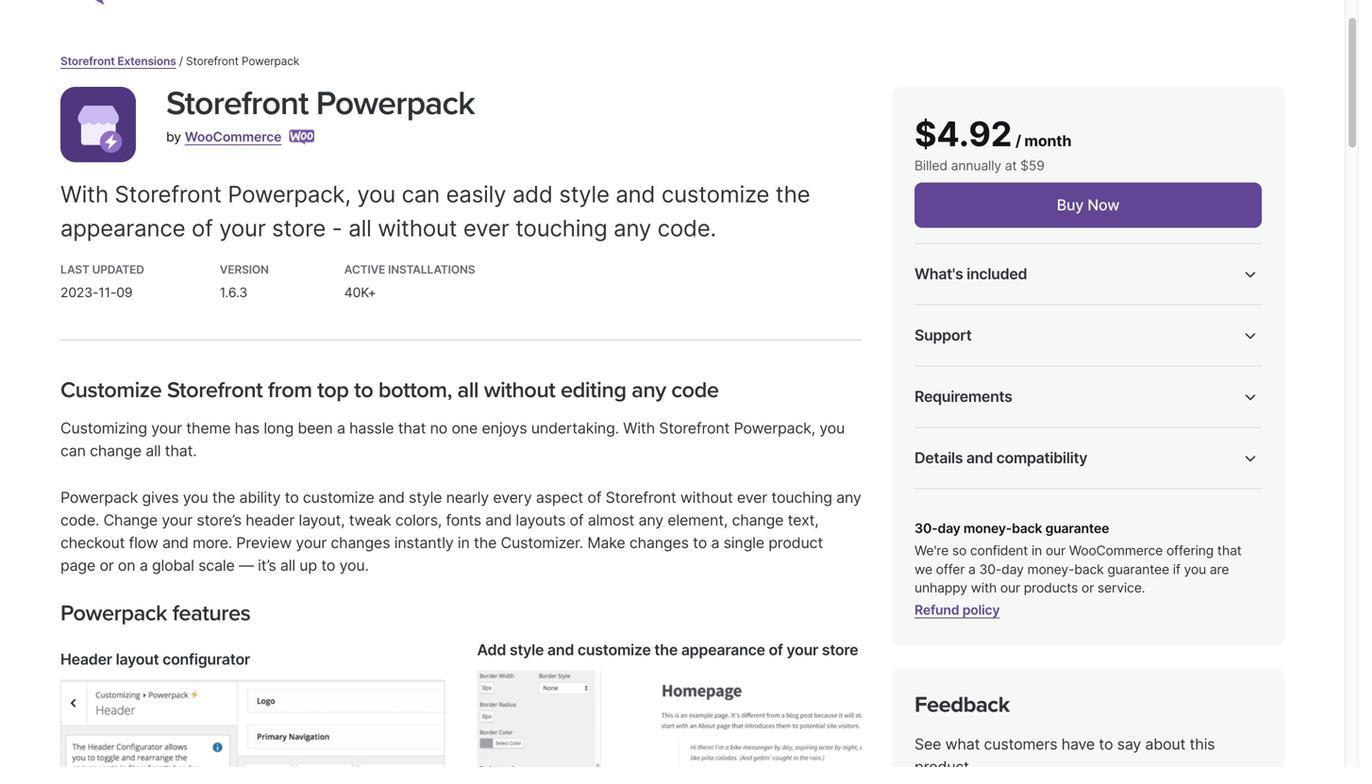 Task type: describe. For each thing, give the bounding box(es) containing it.
see privacy policy link
[[915, 453, 1029, 469]]

or inside "30-day money-back guarantee we're so confident in our woocommerce offering that we offer a 30-day money-back guarantee if you are unhappy with our products or service. refund policy"
[[1082, 580, 1095, 596]]

storefront inside with storefront powerpack, you can easily add style and customize the appearance of your store - all without ever touching any code.
[[115, 181, 222, 208]]

2 vertical spatial money-
[[1028, 562, 1075, 578]]

extensions for storefront extensions
[[1114, 570, 1183, 586]]

extension
[[974, 299, 1033, 315]]

see what customers have to say about this product.
[[915, 735, 1216, 768]]

change inside customizing your theme has long been a hassle that no one enjoys undertaking. with storefront powerpack, you can change all that.
[[90, 442, 142, 460]]

refund policy link
[[915, 603, 1000, 619]]

0 vertical spatial by
[[166, 129, 181, 145]]

handled by woocommerce
[[915, 360, 1110, 379]]

aspect
[[536, 489, 584, 507]]

code
[[672, 377, 719, 404]]

40k+
[[345, 285, 377, 301]]

buy
[[1057, 196, 1084, 215]]

1 vertical spatial 11-
[[1085, 534, 1103, 550]]

touching inside with storefront powerpack, you can easily add style and customize the appearance of your store - all without ever touching any code.
[[516, 215, 608, 242]]

style inside with storefront powerpack, you can easily add style and customize the appearance of your store - all without ever touching any code.
[[559, 181, 610, 208]]

product
[[769, 534, 823, 553]]

storefront inside customizing your theme has long been a hassle that no one enjoys undertaking. with storefront powerpack, you can change all that.
[[659, 419, 730, 438]]

layout
[[116, 651, 159, 669]]

make
[[588, 534, 626, 553]]

without inside with storefront powerpack, you can easily add style and customize the appearance of your store - all without ever touching any code.
[[378, 215, 457, 242]]

element,
[[668, 512, 728, 530]]

chevron up image for details and compatibility
[[1240, 447, 1263, 470]]

storefront down 2023-11-09 version history
[[1047, 570, 1111, 586]]

global
[[152, 557, 194, 575]]

version history button
[[1123, 531, 1219, 553]]

powerpack, inside with storefront powerpack, you can easily add style and customize the appearance of your store - all without ever touching any code.
[[228, 181, 351, 208]]

0 vertical spatial our
[[1046, 543, 1066, 559]]

storefront extensions link inside breadcrumb element
[[60, 54, 176, 68]]

the inside with storefront powerpack, you can easily add style and customize the appearance of your store - all without ever touching any code.
[[776, 181, 811, 208]]

add style and customize the appearance of your store
[[477, 641, 859, 660]]

year for support
[[944, 328, 970, 344]]

customize inside 'powerpack gives you the ability to customize and style nearly every aspect of storefront without ever touching any code. change your store's header layout, tweak colors, fonts and layouts of almost any element, change text, checkout flow and more. preview your changes instantly in the customizer. make changes to a single product page or on a global scale — it's all up to you.'
[[303, 489, 375, 507]]

chevron up image for requirements
[[1240, 386, 1263, 409]]

tweak
[[349, 512, 391, 530]]

money- for 30-day money-back guarantee
[[980, 357, 1027, 373]]

customize the
[[578, 641, 678, 660]]

customers
[[985, 735, 1058, 754]]

by woocommerce
[[166, 129, 282, 145]]

header layout configurator
[[60, 651, 250, 669]]

if
[[1174, 562, 1181, 578]]

1 horizontal spatial the
[[474, 534, 497, 553]]

customize inside with storefront powerpack, you can easily add style and customize the appearance of your store - all without ever touching any code.
[[662, 181, 770, 208]]

hassle
[[350, 419, 394, 438]]

editing
[[561, 377, 627, 404]]

support
[[915, 326, 972, 345]]

features
[[172, 601, 251, 627]]

1-year extension updates
[[932, 299, 1086, 315]]

ever inside 'powerpack gives you the ability to customize and style nearly every aspect of storefront without ever touching any code. change your store's header layout, tweak colors, fonts and layouts of almost any element, change text, checkout flow and more. preview your changes instantly in the customizer. make changes to a single product page or on a global scale — it's all up to you.'
[[737, 489, 768, 507]]

handled
[[915, 360, 974, 379]]

single
[[724, 534, 765, 553]]

details and compatibility
[[915, 449, 1088, 468]]

1- for 1-year extension updates
[[932, 299, 944, 315]]

—
[[239, 557, 254, 575]]

woocommerce link for by
[[185, 129, 282, 145]]

add
[[513, 181, 553, 208]]

support
[[974, 328, 1021, 344]]

this
[[1190, 735, 1216, 754]]

with storefront powerpack, you can easily add style and customize the appearance of your store - all without ever touching any code.
[[60, 181, 811, 242]]

version 1.6.3
[[220, 263, 269, 301]]

see for see privacy policy
[[915, 453, 939, 469]]

preview
[[236, 534, 292, 553]]

every
[[493, 489, 532, 507]]

1 horizontal spatial by
[[978, 360, 995, 379]]

refund
[[915, 603, 960, 619]]

store inside with storefront powerpack, you can easily add style and customize the appearance of your store - all without ever touching any code.
[[272, 215, 326, 242]]

you inside 'powerpack gives you the ability to customize and style nearly every aspect of storefront without ever touching any code. change your store's header layout, tweak colors, fonts and layouts of almost any element, change text, checkout flow and more. preview your changes instantly in the customizer. make changes to a single product page or on a global scale — it's all up to you.'
[[183, 489, 208, 507]]

code. inside with storefront powerpack, you can easily add style and customize the appearance of your store - all without ever touching any code.
[[658, 215, 717, 242]]

1 horizontal spatial store
[[822, 641, 859, 660]]

last for last updated 2023-11-09
[[60, 263, 89, 277]]

woocommerce inside "30-day money-back guarantee we're so confident in our woocommerce offering that we offer a 30-day money-back guarantee if you are unhappy with our products or service. refund policy"
[[1070, 543, 1164, 559]]

30-day money-back guarantee
[[932, 357, 1122, 373]]

that.
[[165, 442, 197, 460]]

day for 30-day money-back guarantee
[[954, 357, 976, 373]]

we're
[[915, 543, 949, 559]]

no
[[430, 419, 448, 438]]

storefront extensions
[[1047, 570, 1183, 586]]

1 horizontal spatial appearance
[[682, 641, 766, 660]]

style inside 'powerpack gives you the ability to customize and style nearly every aspect of storefront without ever touching any code. change your store's header layout, tweak colors, fonts and layouts of almost any element, change text, checkout flow and more. preview your changes instantly in the customizer. make changes to a single product page or on a global scale — it's all up to you.'
[[409, 489, 442, 507]]

product icon image
[[60, 87, 136, 163]]

2023-11-09 version history
[[1047, 534, 1219, 550]]

category
[[915, 570, 973, 586]]

to inside see what customers have to say about this product.
[[1100, 735, 1114, 754]]

page
[[60, 557, 96, 575]]

now
[[1088, 196, 1120, 215]]

woocommerce link for handled by
[[999, 360, 1110, 379]]

you inside "30-day money-back guarantee we're so confident in our woocommerce offering that we offer a 30-day money-back guarantee if you are unhappy with our products or service. refund policy"
[[1185, 562, 1207, 578]]

2.0+
[[997, 422, 1025, 438]]

colors,
[[396, 512, 442, 530]]

guarantee for 30-day money-back guarantee
[[1060, 357, 1122, 373]]

1- for 1-year support
[[932, 328, 944, 344]]

code. inside 'powerpack gives you the ability to customize and style nearly every aspect of storefront without ever touching any code. change your store's header layout, tweak colors, fonts and layouts of almost any element, change text, checkout flow and more. preview your changes instantly in the customizer. make changes to a single product page or on a global scale — it's all up to you.'
[[60, 512, 99, 530]]

with inside customizing your theme has long been a hassle that no one enjoys undertaking. with storefront powerpack, you can change all that.
[[624, 419, 655, 438]]

change inside 'powerpack gives you the ability to customize and style nearly every aspect of storefront without ever touching any code. change your store's header layout, tweak colors, fonts and layouts of almost any element, change text, checkout flow and more. preview your changes instantly in the customizer. make changes to a single product page or on a global scale — it's all up to you.'
[[732, 512, 784, 530]]

1 horizontal spatial 2023-
[[1047, 534, 1085, 550]]

layouts
[[516, 512, 566, 530]]

you inside customizing your theme has long been a hassle that no one enjoys undertaking. with storefront powerpack, you can change all that.
[[820, 419, 845, 438]]

about
[[1146, 735, 1186, 754]]

all inside 'powerpack gives you the ability to customize and style nearly every aspect of storefront without ever touching any code. change your store's header layout, tweak colors, fonts and layouts of almost any element, change text, checkout flow and more. preview your changes instantly in the customizer. make changes to a single product page or on a global scale — it's all up to you.'
[[280, 557, 296, 575]]

in inside "30-day money-back guarantee we're so confident in our woocommerce offering that we offer a 30-day money-back guarantee if you are unhappy with our products or service. refund policy"
[[1032, 543, 1043, 559]]

customizer.
[[501, 534, 584, 553]]

fonts
[[446, 512, 482, 530]]

you.
[[340, 557, 369, 575]]

long
[[264, 419, 294, 438]]

undertaking.
[[531, 419, 619, 438]]

changes instantly
[[331, 534, 454, 553]]

0 vertical spatial policy
[[991, 453, 1029, 469]]

any inside with storefront powerpack, you can easily add style and customize the appearance of your store - all without ever touching any code.
[[614, 215, 652, 242]]

powerpack inside 'powerpack gives you the ability to customize and style nearly every aspect of storefront without ever touching any code. change your store's header layout, tweak colors, fonts and layouts of almost any element, change text, checkout flow and more. preview your changes instantly in the customizer. make changes to a single product page or on a global scale — it's all up to you.'
[[60, 489, 138, 507]]

so
[[953, 543, 967, 559]]

/
[[1016, 132, 1022, 150]]

can inside with storefront powerpack, you can easily add style and customize the appearance of your store - all without ever touching any code.
[[402, 181, 440, 208]]

1 horizontal spatial 09
[[1103, 534, 1119, 550]]

details
[[915, 449, 964, 468]]

0 vertical spatial version
[[220, 263, 269, 277]]

theme
[[186, 419, 231, 438]]

countries
[[915, 605, 976, 621]]

last update
[[915, 534, 989, 550]]

$4.92
[[915, 113, 1013, 155]]

see privacy policy
[[915, 453, 1029, 469]]

extensions for storefront extensions / storefront powerpack
[[117, 54, 176, 68]]

1 vertical spatial woocommerce
[[999, 360, 1110, 379]]

with inside with storefront powerpack, you can easily add style and customize the appearance of your store - all without ever touching any code.
[[60, 181, 109, 208]]

policy inside "30-day money-back guarantee we're so confident in our woocommerce offering that we offer a 30-day money-back guarantee if you are unhappy with our products or service. refund policy"
[[963, 603, 1000, 619]]

11- inside last updated 2023-11-09
[[98, 285, 116, 301]]

0 vertical spatial woocommerce
[[185, 129, 282, 145]]

developed by woocommerce image
[[289, 130, 315, 145]]

money- for 30-day money-back guarantee we're so confident in our woocommerce offering that we offer a 30-day money-back guarantee if you are unhappy with our products or service. refund policy
[[964, 521, 1013, 537]]

are
[[1210, 562, 1230, 578]]

top
[[317, 377, 349, 404]]

in inside 'powerpack gives you the ability to customize and style nearly every aspect of storefront without ever touching any code. change your store's header layout, tweak colors, fonts and layouts of almost any element, change text, checkout flow and more. preview your changes instantly in the customizer. make changes to a single product page or on a global scale — it's all up to you.'
[[458, 534, 470, 553]]

active installations 40k+
[[345, 263, 475, 301]]

has
[[235, 419, 260, 438]]

more.
[[193, 534, 232, 553]]

annually
[[952, 158, 1002, 174]]

that inside "30-day money-back guarantee we're so confident in our woocommerce offering that we offer a 30-day money-back guarantee if you are unhappy with our products or service. refund policy"
[[1218, 543, 1242, 559]]

1 vertical spatial our
[[1001, 580, 1021, 596]]

1 horizontal spatial version
[[1123, 534, 1172, 550]]

included
[[967, 265, 1028, 283]]

storefront powerpack
[[166, 84, 475, 124]]

checkout
[[60, 534, 125, 553]]

year for extension
[[944, 299, 970, 315]]

you inside with storefront powerpack, you can easily add style and customize the appearance of your store - all without ever touching any code.
[[357, 181, 396, 208]]



Task type: locate. For each thing, give the bounding box(es) containing it.
0 vertical spatial day
[[954, 357, 976, 373]]

1 vertical spatial with
[[624, 419, 655, 438]]

scale
[[198, 557, 235, 575]]

policy down with
[[963, 603, 1000, 619]]

to down element,
[[693, 534, 707, 553]]

2 vertical spatial day
[[1002, 562, 1024, 578]]

nearly
[[446, 489, 489, 507]]

storefront up product icon
[[60, 54, 115, 68]]

0 horizontal spatial style
[[409, 489, 442, 507]]

all left up
[[280, 557, 296, 575]]

privacy
[[942, 453, 988, 469]]

say
[[1118, 735, 1142, 754]]

11- up storefront extensions
[[1085, 534, 1103, 550]]

1 horizontal spatial woocommerce link
[[999, 360, 1110, 379]]

with down editing
[[624, 419, 655, 438]]

0 vertical spatial touching
[[516, 215, 608, 242]]

back
[[1027, 357, 1056, 373], [1013, 521, 1043, 537], [1075, 562, 1105, 578]]

powerpack inside breadcrumb element
[[242, 54, 300, 68]]

what's included
[[915, 265, 1028, 283]]

1 horizontal spatial extensions
[[1114, 570, 1183, 586]]

$59
[[1021, 158, 1045, 174]]

compatibility
[[997, 449, 1088, 468]]

the
[[776, 181, 811, 208], [212, 489, 235, 507], [474, 534, 497, 553]]

storefront up by woocommerce
[[166, 84, 308, 124]]

storefront down by woocommerce
[[115, 181, 222, 208]]

all up one
[[458, 377, 479, 404]]

2 vertical spatial without
[[681, 489, 733, 507]]

0 vertical spatial woocommerce link
[[185, 129, 282, 145]]

2 chevron up image from the top
[[1240, 325, 1263, 347]]

0 horizontal spatial without
[[378, 215, 457, 242]]

a right been
[[337, 419, 345, 438]]

unhappy
[[915, 580, 968, 596]]

can down the customizing
[[60, 442, 86, 460]]

1 year from the top
[[944, 299, 970, 315]]

back for 30-day money-back guarantee we're so confident in our woocommerce offering that we offer a 30-day money-back guarantee if you are unhappy with our products or service. refund policy
[[1013, 521, 1043, 537]]

we
[[915, 562, 933, 578]]

1 horizontal spatial ever
[[737, 489, 768, 507]]

or left on
[[100, 557, 114, 575]]

09 inside last updated 2023-11-09
[[116, 285, 133, 301]]

0 vertical spatial code.
[[658, 215, 717, 242]]

money- up 'products'
[[1028, 562, 1075, 578]]

buy now link
[[915, 183, 1263, 228]]

our right with
[[1001, 580, 1021, 596]]

2023- down the updated
[[60, 285, 98, 301]]

2 vertical spatial the
[[474, 534, 497, 553]]

0 horizontal spatial last
[[60, 263, 89, 277]]

guarantee down updates at the top of page
[[1060, 357, 1122, 373]]

back up "confident"
[[1013, 521, 1043, 537]]

1 vertical spatial customize
[[303, 489, 375, 507]]

0 horizontal spatial woocommerce link
[[185, 129, 282, 145]]

up
[[300, 557, 317, 575]]

1 vertical spatial that
[[1218, 543, 1242, 559]]

0 horizontal spatial in
[[458, 534, 470, 553]]

back down updates at the top of page
[[1027, 357, 1056, 373]]

day up 'so'
[[938, 521, 961, 537]]

woocommerce left developed by woocommerce image
[[185, 129, 282, 145]]

customize
[[60, 377, 162, 404]]

1 vertical spatial storefront extensions link
[[1047, 570, 1183, 586]]

extensions inside breadcrumb element
[[117, 54, 176, 68]]

0 horizontal spatial 11-
[[98, 285, 116, 301]]

extensions left / storefront
[[117, 54, 176, 68]]

ever
[[464, 215, 510, 242], [737, 489, 768, 507]]

3 chevron up image from the top
[[1240, 386, 1263, 409]]

version up storefront extensions
[[1123, 534, 1172, 550]]

storefront extensions link down 2023-11-09 version history
[[1047, 570, 1183, 586]]

gives
[[142, 489, 179, 507]]

storefront extensions link
[[60, 54, 176, 68], [1047, 570, 1183, 586]]

1 horizontal spatial can
[[402, 181, 440, 208]]

policy down the 2.0+
[[991, 453, 1029, 469]]

header
[[60, 651, 112, 669]]

1 vertical spatial without
[[484, 377, 556, 404]]

bottom,
[[379, 377, 452, 404]]

guarantee for 30-day money-back guarantee we're so confident in our woocommerce offering that we offer a 30-day money-back guarantee if you are unhappy with our products or service. refund policy
[[1046, 521, 1110, 537]]

1 chevron up image from the top
[[1240, 263, 1263, 286]]

0 horizontal spatial that
[[398, 419, 426, 438]]

powerpack,
[[228, 181, 351, 208], [734, 419, 816, 438]]

extensions down 2023-11-09 version history
[[1114, 570, 1183, 586]]

1 horizontal spatial in
[[1032, 543, 1043, 559]]

storefront up privacy
[[932, 422, 993, 438]]

0 vertical spatial storefront extensions link
[[60, 54, 176, 68]]

day for 30-day money-back guarantee we're so confident in our woocommerce offering that we offer a 30-day money-back guarantee if you are unhappy with our products or service. refund policy
[[938, 521, 961, 537]]

1 vertical spatial policy
[[963, 603, 1000, 619]]

1 vertical spatial 1-
[[932, 328, 944, 344]]

11- down the updated
[[98, 285, 116, 301]]

year up support
[[944, 299, 970, 315]]

that left no
[[398, 419, 426, 438]]

storefront up almost
[[606, 489, 677, 507]]

1 vertical spatial 2023-
[[1047, 534, 1085, 550]]

0 horizontal spatial appearance
[[60, 215, 186, 242]]

1 horizontal spatial last
[[915, 534, 942, 550]]

1 horizontal spatial powerpack,
[[734, 419, 816, 438]]

your inside customizing your theme has long been a hassle that no one enjoys undertaking. with storefront powerpack, you can change all that.
[[151, 419, 182, 438]]

1-year support
[[932, 328, 1021, 344]]

0 vertical spatial back
[[1027, 357, 1056, 373]]

1 horizontal spatial storefront extensions link
[[1047, 570, 1183, 586]]

1 horizontal spatial touching
[[772, 489, 833, 507]]

that
[[398, 419, 426, 438], [1218, 543, 1242, 559]]

layout,
[[299, 512, 345, 530]]

1 vertical spatial last
[[915, 534, 942, 550]]

0 vertical spatial style
[[559, 181, 610, 208]]

without up enjoys
[[484, 377, 556, 404]]

0 horizontal spatial version
[[220, 263, 269, 277]]

1 vertical spatial version
[[1123, 534, 1172, 550]]

of
[[192, 215, 213, 242], [588, 489, 602, 507], [570, 512, 584, 530], [769, 641, 784, 660]]

powerpack, inside customizing your theme has long been a hassle that no one enjoys undertaking. with storefront powerpack, you can change all that.
[[734, 419, 816, 438]]

to right top
[[354, 377, 373, 404]]

0 vertical spatial that
[[398, 419, 426, 438]]

all right -
[[349, 215, 372, 242]]

0 vertical spatial powerpack,
[[228, 181, 351, 208]]

change up single
[[732, 512, 784, 530]]

0 horizontal spatial code.
[[60, 512, 99, 530]]

2 vertical spatial back
[[1075, 562, 1105, 578]]

1 vertical spatial style
[[409, 489, 442, 507]]

1 vertical spatial powerpack,
[[734, 419, 816, 438]]

0 vertical spatial appearance
[[60, 215, 186, 242]]

store
[[272, 215, 326, 242], [822, 641, 859, 660]]

1 vertical spatial touching
[[772, 489, 833, 507]]

and inside with storefront powerpack, you can easily add style and customize the appearance of your store - all without ever touching any code.
[[616, 181, 656, 208]]

or
[[100, 557, 114, 575], [1082, 580, 1095, 596]]

to
[[354, 377, 373, 404], [285, 489, 299, 507], [693, 534, 707, 553], [321, 557, 335, 575], [1100, 735, 1114, 754]]

30- up with
[[980, 562, 1002, 578]]

1 vertical spatial extensions
[[1114, 570, 1183, 586]]

year up handled
[[944, 328, 970, 344]]

all inside customizing your theme has long been a hassle that no one enjoys undertaking. with storefront powerpack, you can change all that.
[[146, 442, 161, 460]]

ever inside with storefront powerpack, you can easily add style and customize the appearance of your store - all without ever touching any code.
[[464, 215, 510, 242]]

0 horizontal spatial the
[[212, 489, 235, 507]]

1 horizontal spatial change
[[732, 512, 784, 530]]

to up header
[[285, 489, 299, 507]]

0 vertical spatial customize
[[662, 181, 770, 208]]

change
[[103, 512, 158, 530]]

touching
[[516, 215, 608, 242], [772, 489, 833, 507]]

guarantee
[[1060, 357, 1122, 373], [1046, 521, 1110, 537], [1108, 562, 1170, 578]]

confident
[[971, 543, 1029, 559]]

30- up we're
[[915, 521, 938, 537]]

can inside customizing your theme has long been a hassle that no one enjoys undertaking. with storefront powerpack, you can change all that.
[[60, 442, 86, 460]]

see left privacy
[[915, 453, 939, 469]]

storefront extensions link up product icon
[[60, 54, 176, 68]]

0 vertical spatial 1-
[[932, 299, 944, 315]]

woocommerce down updates at the top of page
[[999, 360, 1110, 379]]

1 horizontal spatial without
[[484, 377, 556, 404]]

0 vertical spatial change
[[90, 442, 142, 460]]

updates
[[1036, 299, 1086, 315]]

0 vertical spatial or
[[100, 557, 114, 575]]

money-
[[980, 357, 1027, 373], [964, 521, 1013, 537], [1028, 562, 1075, 578]]

2 year from the top
[[944, 328, 970, 344]]

appearance
[[60, 215, 186, 242], [682, 641, 766, 660]]

our up 'products'
[[1046, 543, 1066, 559]]

easily
[[446, 181, 507, 208]]

can left easily
[[402, 181, 440, 208]]

history
[[1175, 534, 1219, 550]]

in right "confident"
[[1032, 543, 1043, 559]]

powerpack gives you the ability to customize and style nearly every aspect of storefront without ever touching any code. change your store's header layout, tweak colors, fonts and layouts of almost any element, change text, checkout flow and more. preview your changes instantly in the customizer. make changes to a single product page or on a global scale — it's all up to you.
[[60, 489, 862, 575]]

last up we
[[915, 534, 942, 550]]

service.
[[1098, 580, 1146, 596]]

1 horizontal spatial or
[[1082, 580, 1095, 596]]

0 vertical spatial money-
[[980, 357, 1027, 373]]

code.
[[658, 215, 717, 242], [60, 512, 99, 530]]

0 vertical spatial 30-
[[932, 357, 954, 373]]

in down fonts
[[458, 534, 470, 553]]

style
[[559, 181, 610, 208], [409, 489, 442, 507], [510, 641, 544, 660]]

change down the customizing
[[90, 442, 142, 460]]

all inside with storefront powerpack, you can easily add style and customize the appearance of your store - all without ever touching any code.
[[349, 215, 372, 242]]

1 horizontal spatial style
[[510, 641, 544, 660]]

breadcrumb element
[[60, 53, 1285, 70]]

0 horizontal spatial by
[[166, 129, 181, 145]]

touching down add
[[516, 215, 608, 242]]

day
[[954, 357, 976, 373], [938, 521, 961, 537], [1002, 562, 1024, 578]]

1 horizontal spatial customize
[[662, 181, 770, 208]]

1- up support
[[932, 299, 944, 315]]

0 horizontal spatial 09
[[116, 285, 133, 301]]

back for 30-day money-back guarantee
[[1027, 357, 1056, 373]]

09 down the updated
[[116, 285, 133, 301]]

0 vertical spatial extensions
[[117, 54, 176, 68]]

requirements
[[915, 388, 1013, 406]]

customize
[[662, 181, 770, 208], [303, 489, 375, 507]]

see up product.
[[915, 735, 942, 754]]

0 vertical spatial 11-
[[98, 285, 116, 301]]

update
[[945, 534, 989, 550]]

2 horizontal spatial style
[[559, 181, 610, 208]]

storefront inside 'powerpack gives you the ability to customize and style nearly every aspect of storefront without ever touching any code. change your store's header layout, tweak colors, fonts and layouts of almost any element, change text, checkout flow and more. preview your changes instantly in the customizer. make changes to a single product page or on a global scale — it's all up to you.'
[[606, 489, 677, 507]]

ever down easily
[[464, 215, 510, 242]]

updated
[[92, 263, 144, 277]]

feedback
[[915, 692, 1010, 719]]

1- up handled
[[932, 328, 944, 344]]

our
[[1046, 543, 1066, 559], [1001, 580, 1021, 596]]

1 horizontal spatial our
[[1046, 543, 1066, 559]]

2 1- from the top
[[932, 328, 944, 344]]

storefront 2.0+
[[932, 422, 1025, 438]]

0 vertical spatial the
[[776, 181, 811, 208]]

ever up single
[[737, 489, 768, 507]]

touching up text, at the bottom right of the page
[[772, 489, 833, 507]]

a inside customizing your theme has long been a hassle that no one enjoys undertaking. with storefront powerpack, you can change all that.
[[337, 419, 345, 438]]

woocommerce link left developed by woocommerce image
[[185, 129, 282, 145]]

last for last update
[[915, 534, 942, 550]]

year
[[944, 299, 970, 315], [944, 328, 970, 344]]

a down element,
[[712, 534, 720, 553]]

0 vertical spatial ever
[[464, 215, 510, 242]]

0 horizontal spatial extensions
[[117, 54, 176, 68]]

0 horizontal spatial storefront extensions link
[[60, 54, 176, 68]]

woocommerce link down updates at the top of page
[[999, 360, 1110, 379]]

guarantee up service.
[[1108, 562, 1170, 578]]

woocommerce up storefront extensions
[[1070, 543, 1164, 559]]

1 horizontal spatial that
[[1218, 543, 1242, 559]]

30- for 30-day money-back guarantee
[[932, 357, 954, 373]]

1 vertical spatial money-
[[964, 521, 1013, 537]]

1 vertical spatial the
[[212, 489, 235, 507]]

by down storefront extensions / storefront powerpack on the left top of the page
[[166, 129, 181, 145]]

storefront from
[[167, 377, 312, 404]]

or left service.
[[1082, 580, 1095, 596]]

2 vertical spatial 30-
[[980, 562, 1002, 578]]

2023-
[[60, 285, 98, 301], [1047, 534, 1085, 550]]

by down 1-year support in the top right of the page
[[978, 360, 995, 379]]

storefront extensions / storefront powerpack
[[60, 54, 300, 68]]

installations
[[388, 263, 475, 277]]

appearance inside with storefront powerpack, you can easily add style and customize the appearance of your store - all without ever touching any code.
[[60, 215, 186, 242]]

see
[[915, 453, 939, 469], [915, 735, 942, 754]]

without up element,
[[681, 489, 733, 507]]

your inside with storefront powerpack, you can easily add style and customize the appearance of your store - all without ever touching any code.
[[219, 215, 266, 242]]

2 vertical spatial guarantee
[[1108, 562, 1170, 578]]

30- down support
[[932, 357, 954, 373]]

or inside 'powerpack gives you the ability to customize and style nearly every aspect of storefront without ever touching any code. change your store's header layout, tweak colors, fonts and layouts of almost any element, change text, checkout flow and more. preview your changes instantly in the customizer. make changes to a single product page or on a global scale — it's all up to you.'
[[100, 557, 114, 575]]

0 horizontal spatial customize
[[303, 489, 375, 507]]

month
[[1025, 132, 1072, 150]]

0 horizontal spatial or
[[100, 557, 114, 575]]

see for see what customers have to say about this product.
[[915, 735, 942, 754]]

day down "confident"
[[1002, 562, 1024, 578]]

without inside 'powerpack gives you the ability to customize and style nearly every aspect of storefront without ever touching any code. change your store's header layout, tweak colors, fonts and layouts of almost any element, change text, checkout flow and more. preview your changes instantly in the customizer. make changes to a single product page or on a global scale — it's all up to you.'
[[681, 489, 733, 507]]

chevron up image for support
[[1240, 325, 1263, 347]]

add
[[477, 641, 506, 660]]

0 vertical spatial see
[[915, 453, 939, 469]]

a right on
[[140, 557, 148, 575]]

storefront inside breadcrumb element
[[60, 54, 115, 68]]

30- for 30-day money-back guarantee we're so confident in our woocommerce offering that we offer a 30-day money-back guarantee if you are unhappy with our products or service. refund policy
[[915, 521, 938, 537]]

1.6.3
[[220, 285, 248, 301]]

0 vertical spatial can
[[402, 181, 440, 208]]

1 vertical spatial 30-
[[915, 521, 938, 537]]

0 vertical spatial without
[[378, 215, 457, 242]]

1 vertical spatial back
[[1013, 521, 1043, 537]]

last inside last updated 2023-11-09
[[60, 263, 89, 277]]

to right up
[[321, 557, 335, 575]]

2023- inside last updated 2023-11-09
[[60, 285, 98, 301]]

0 horizontal spatial our
[[1001, 580, 1021, 596]]

a inside "30-day money-back guarantee we're so confident in our woocommerce offering that we offer a 30-day money-back guarantee if you are unhappy with our products or service. refund policy"
[[969, 562, 976, 578]]

day down 1-year support in the top right of the page
[[954, 357, 976, 373]]

flow
[[129, 534, 158, 553]]

to left 'say' on the bottom of the page
[[1100, 735, 1114, 754]]

of inside with storefront powerpack, you can easily add style and customize the appearance of your store - all without ever touching any code.
[[192, 215, 213, 242]]

09 up storefront extensions
[[1103, 534, 1119, 550]]

without up installations
[[378, 215, 457, 242]]

can
[[402, 181, 440, 208], [60, 442, 86, 460]]

09
[[116, 285, 133, 301], [1103, 534, 1119, 550]]

woocommerce link
[[185, 129, 282, 145], [999, 360, 1110, 379]]

1 vertical spatial or
[[1082, 580, 1095, 596]]

1 see from the top
[[915, 453, 939, 469]]

what's
[[915, 265, 964, 283]]

2 horizontal spatial without
[[681, 489, 733, 507]]

with down product icon
[[60, 181, 109, 208]]

with
[[60, 181, 109, 208], [624, 419, 655, 438]]

all left that. in the bottom of the page
[[146, 442, 161, 460]]

that inside customizing your theme has long been a hassle that no one enjoys undertaking. with storefront powerpack, you can change all that.
[[398, 419, 426, 438]]

last left the updated
[[60, 263, 89, 277]]

chevron up image for what's included
[[1240, 263, 1263, 286]]

0 horizontal spatial powerpack,
[[228, 181, 351, 208]]

see inside see what customers have to say about this product.
[[915, 735, 942, 754]]

money- up "confident"
[[964, 521, 1013, 537]]

1 vertical spatial day
[[938, 521, 961, 537]]

1 vertical spatial see
[[915, 735, 942, 754]]

2 see from the top
[[915, 735, 942, 754]]

back up service.
[[1075, 562, 1105, 578]]

money- down the support
[[980, 357, 1027, 373]]

customizing your theme has long been a hassle that no one enjoys undertaking. with storefront powerpack, you can change all that.
[[60, 419, 845, 460]]

policy
[[991, 453, 1029, 469], [963, 603, 1000, 619]]

offering
[[1167, 543, 1215, 559]]

1 1- from the top
[[932, 299, 944, 315]]

1 vertical spatial by
[[978, 360, 995, 379]]

0 horizontal spatial ever
[[464, 215, 510, 242]]

storefront down code
[[659, 419, 730, 438]]

2023- up 'products'
[[1047, 534, 1085, 550]]

version up "1.6.3"
[[220, 263, 269, 277]]

-
[[332, 215, 343, 242]]

$4.92 / month billed annually at $59
[[915, 113, 1072, 174]]

that up "are"
[[1218, 543, 1242, 559]]

touching inside 'powerpack gives you the ability to customize and style nearly every aspect of storefront without ever touching any code. change your store's header layout, tweak colors, fonts and layouts of almost any element, change text, checkout flow and more. preview your changes instantly in the customizer. make changes to a single product page or on a global scale — it's all up to you.'
[[772, 489, 833, 507]]

guarantee up storefront extensions
[[1046, 521, 1110, 537]]

4 chevron up image from the top
[[1240, 447, 1263, 470]]

1 horizontal spatial 11-
[[1085, 534, 1103, 550]]

customizing
[[60, 419, 147, 438]]

1 vertical spatial code.
[[60, 512, 99, 530]]

a right offer
[[969, 562, 976, 578]]

chevron up image
[[1240, 263, 1263, 286], [1240, 325, 1263, 347], [1240, 386, 1263, 409], [1240, 447, 1263, 470]]



Task type: vqa. For each thing, say whether or not it's contained in the screenshot.
API more
no



